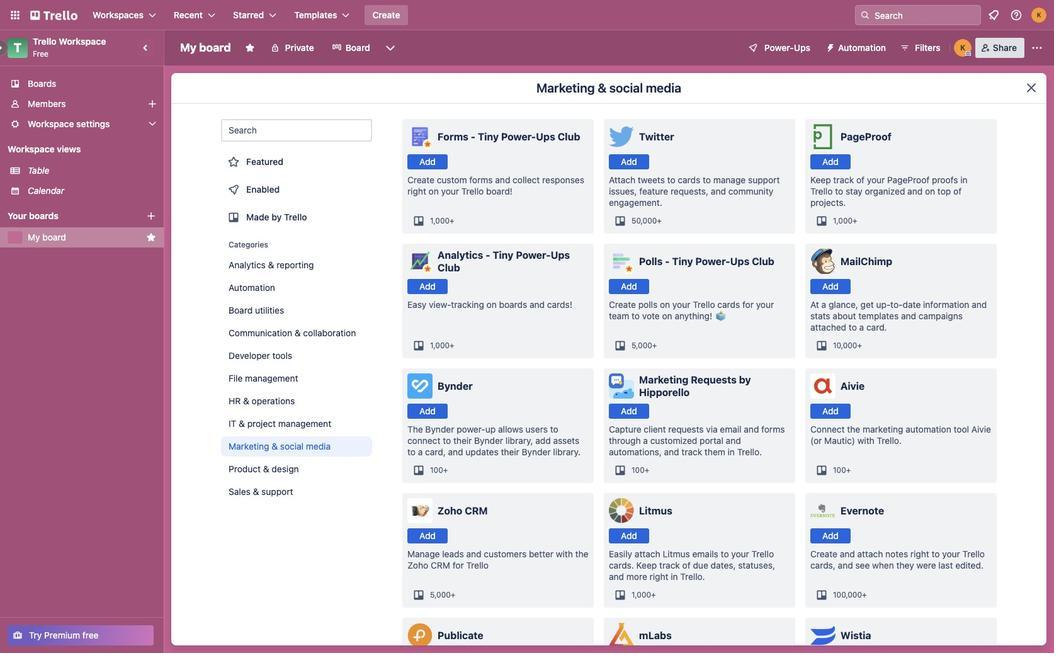 Task type: vqa. For each thing, say whether or not it's contained in the screenshot.


Task type: describe. For each thing, give the bounding box(es) containing it.
communication
[[229, 328, 292, 338]]

up-
[[877, 299, 891, 310]]

developer tools
[[229, 350, 292, 361]]

the inside the connect the marketing automation tool aivie (or mautic) with trello.
[[848, 424, 861, 435]]

workspaces button
[[85, 5, 164, 25]]

it & project management link
[[221, 414, 372, 434]]

right inside easily attach litmus emails to your trello cards. keep track of due dates, statuses, and more right in trello.
[[650, 571, 669, 582]]

create for evernote
[[811, 549, 838, 559]]

to up requests,
[[703, 175, 711, 185]]

attach
[[609, 175, 636, 185]]

ups inside button
[[794, 42, 811, 53]]

1,000 + for forms - tiny power-ups club
[[430, 216, 455, 226]]

50,000 +
[[632, 216, 662, 226]]

to down connect
[[408, 447, 416, 457]]

1,000 + for pageproof
[[833, 216, 858, 226]]

workspace views
[[8, 144, 81, 154]]

when
[[873, 560, 894, 571]]

1 horizontal spatial crm
[[465, 505, 488, 517]]

requests
[[691, 374, 737, 386]]

easy view-tracking on boards and cards!
[[408, 299, 573, 310]]

members
[[28, 98, 66, 109]]

0 vertical spatial social
[[610, 81, 643, 95]]

add for aivie
[[823, 406, 839, 416]]

+ for evernote
[[862, 590, 867, 600]]

trello inside create and attach notes right to your trello cards, and see when they were last edited.
[[963, 549, 985, 559]]

& for communication & collaboration link
[[295, 328, 301, 338]]

a right at on the right top of page
[[822, 299, 827, 310]]

your inside easily attach litmus emails to your trello cards. keep track of due dates, statuses, and more right in trello.
[[732, 549, 750, 559]]

marketing
[[863, 424, 904, 435]]

0 horizontal spatial aivie
[[841, 381, 865, 392]]

to inside create and attach notes right to your trello cards, and see when they were last edited.
[[932, 549, 940, 559]]

create for forms - tiny power-ups club
[[408, 175, 435, 185]]

crm inside manage leads and customers better with the zoho crm for trello
[[431, 560, 450, 571]]

capture
[[609, 424, 642, 435]]

add button for bynder
[[408, 404, 448, 419]]

to-
[[891, 299, 903, 310]]

bynder up power-
[[438, 381, 473, 392]]

power- for forms - tiny power-ups club
[[501, 131, 536, 142]]

calendar
[[28, 185, 64, 196]]

hr
[[229, 396, 241, 406]]

up
[[486, 424, 496, 435]]

star or unstar board image
[[245, 43, 255, 53]]

and inside the bynder power-up allows users to connect to their bynder library, add assets to a card, and updates their bynder library.
[[448, 447, 463, 457]]

organized
[[865, 186, 906, 197]]

100,000
[[833, 590, 862, 600]]

0 vertical spatial marketing & social media
[[537, 81, 682, 95]]

0 horizontal spatial social
[[280, 441, 304, 452]]

it & project management
[[229, 418, 331, 429]]

for inside the create polls on your trello cards for your team to vote on anything! 🗳
[[743, 299, 754, 310]]

mailchimp
[[841, 256, 893, 267]]

1,000 for forms - tiny power-ups club
[[430, 216, 450, 226]]

pageproof inside keep track of your pageproof proofs in trello to stay organized and on top of projects.
[[888, 175, 930, 185]]

1 vertical spatial marketing & social media
[[229, 441, 331, 452]]

litmus inside easily attach litmus emails to your trello cards. keep track of due dates, statuses, and more right in trello.
[[663, 549, 690, 559]]

back to home image
[[30, 5, 77, 25]]

0 horizontal spatial their
[[454, 435, 472, 446]]

stats
[[811, 311, 831, 321]]

1 vertical spatial automation
[[229, 282, 275, 293]]

and left cards!
[[530, 299, 545, 310]]

5,000 for zoho crm
[[430, 590, 451, 600]]

allows
[[498, 424, 523, 435]]

1 vertical spatial media
[[306, 441, 331, 452]]

ups for analytics - tiny power-ups club
[[551, 249, 570, 261]]

power-ups
[[765, 42, 811, 53]]

and right email
[[744, 424, 759, 435]]

your inside create custom forms and collect responses right on your trello board!
[[441, 186, 459, 197]]

5,000 + for polls - tiny power-ups club
[[632, 341, 657, 350]]

edited.
[[956, 560, 984, 571]]

tiny for analytics
[[493, 249, 514, 261]]

1 vertical spatial boards
[[499, 299, 528, 310]]

views
[[57, 144, 81, 154]]

right inside create custom forms and collect responses right on your trello board!
[[408, 186, 426, 197]]

forms - tiny power-ups club
[[438, 131, 581, 142]]

client
[[644, 424, 666, 435]]

templates button
[[287, 5, 357, 25]]

hipporello
[[639, 387, 690, 398]]

with inside the connect the marketing automation tool aivie (or mautic) with trello.
[[858, 435, 875, 446]]

trello inside manage leads and customers better with the zoho crm for trello
[[466, 560, 489, 571]]

automations,
[[609, 447, 662, 457]]

search image
[[861, 10, 871, 20]]

+ for marketing requests by hipporello
[[645, 466, 650, 475]]

board inside the my board link
[[42, 232, 66, 243]]

file
[[229, 373, 243, 384]]

board for board utilities
[[229, 305, 253, 316]]

analytics for analytics & reporting
[[229, 260, 266, 270]]

- for forms
[[471, 131, 476, 142]]

1 vertical spatial their
[[501, 447, 520, 457]]

+ for aivie
[[847, 466, 851, 475]]

communication & collaboration
[[229, 328, 356, 338]]

analytics - tiny power-ups club
[[438, 249, 570, 273]]

0 vertical spatial litmus
[[639, 505, 673, 517]]

management inside it & project management link
[[278, 418, 331, 429]]

your left at on the right top of page
[[756, 299, 774, 310]]

add for analytics - tiny power-ups club
[[420, 281, 436, 292]]

trello down enabled link
[[284, 212, 307, 222]]

assets
[[553, 435, 580, 446]]

& for hr & operations link
[[243, 396, 249, 406]]

create button
[[365, 5, 408, 25]]

(or
[[811, 435, 822, 446]]

project
[[247, 418, 276, 429]]

100 for aivie
[[833, 466, 847, 475]]

automation button
[[821, 38, 894, 58]]

card.
[[867, 322, 887, 333]]

filters
[[915, 42, 941, 53]]

track inside keep track of your pageproof proofs in trello to stay organized and on top of projects.
[[834, 175, 854, 185]]

create polls on your trello cards for your team to vote on anything! 🗳
[[609, 299, 774, 321]]

sm image
[[821, 38, 839, 55]]

cards!
[[547, 299, 573, 310]]

to inside easily attach litmus emails to your trello cards. keep track of due dates, statuses, and more right in trello.
[[721, 549, 729, 559]]

my board inside board name text box
[[180, 41, 231, 54]]

custom
[[437, 175, 467, 185]]

email
[[720, 424, 742, 435]]

collaboration
[[303, 328, 356, 338]]

in inside easily attach litmus emails to your trello cards. keep track of due dates, statuses, and more right in trello.
[[671, 571, 678, 582]]

create custom forms and collect responses right on your trello board!
[[408, 175, 585, 197]]

hr & operations link
[[221, 391, 372, 411]]

and down email
[[726, 435, 741, 446]]

dates,
[[711, 560, 736, 571]]

+ for analytics - tiny power-ups club
[[450, 341, 455, 350]]

0 vertical spatial zoho
[[438, 505, 463, 517]]

by inside marketing requests by hipporello
[[739, 374, 751, 386]]

0 horizontal spatial my
[[28, 232, 40, 243]]

club for forms - tiny power-ups club
[[558, 131, 581, 142]]

add button for pageproof
[[811, 154, 851, 169]]

- for polls
[[665, 256, 670, 267]]

my board link
[[28, 231, 141, 244]]

library,
[[506, 435, 533, 446]]

trello inside create custom forms and collect responses right on your trello board!
[[462, 186, 484, 197]]

primary element
[[0, 0, 1055, 30]]

100 + for marketing requests by hipporello
[[632, 466, 650, 475]]

requests,
[[671, 186, 709, 197]]

tool
[[954, 424, 970, 435]]

switch to… image
[[9, 9, 21, 21]]

track inside easily attach litmus emails to your trello cards. keep track of due dates, statuses, and more right in trello.
[[660, 560, 680, 571]]

trello. inside easily attach litmus emails to your trello cards. keep track of due dates, statuses, and more right in trello.
[[681, 571, 705, 582]]

enabled link
[[221, 177, 372, 202]]

power-
[[457, 424, 486, 435]]

and left see
[[838, 560, 853, 571]]

tools
[[272, 350, 292, 361]]

design
[[272, 464, 299, 474]]

communication & collaboration link
[[221, 323, 372, 343]]

forms
[[438, 131, 469, 142]]

show menu image
[[1031, 42, 1044, 54]]

sales
[[229, 486, 251, 497]]

marketing & social media link
[[221, 437, 372, 457]]

+ for zoho crm
[[451, 590, 456, 600]]

private
[[285, 42, 314, 53]]

workspace navigation collapse icon image
[[137, 39, 155, 57]]

this member is an admin of this board. image
[[966, 51, 971, 57]]

and inside keep track of your pageproof proofs in trello to stay organized and on top of projects.
[[908, 186, 923, 197]]

& for it & project management link
[[239, 418, 245, 429]]

open information menu image
[[1011, 9, 1023, 21]]

and down 'customized'
[[664, 447, 679, 457]]

& for sales & support link
[[253, 486, 259, 497]]

requests
[[669, 424, 704, 435]]

and inside attach tweets to cards to manage support issues, feature requests, and community engagement.
[[711, 186, 726, 197]]

marketing inside marketing requests by hipporello
[[639, 374, 689, 386]]

to inside the create polls on your trello cards for your team to vote on anything! 🗳
[[632, 311, 640, 321]]

vote
[[642, 311, 660, 321]]

on right polls
[[660, 299, 670, 310]]

to up card,
[[443, 435, 451, 446]]

see
[[856, 560, 870, 571]]

to up add
[[550, 424, 559, 435]]

5,000 + for zoho crm
[[430, 590, 456, 600]]

customize views image
[[384, 42, 397, 54]]

your up anything!
[[673, 299, 691, 310]]

add button for litmus
[[609, 529, 650, 544]]

0 horizontal spatial kendallparks02 (kendallparks02) image
[[954, 39, 972, 57]]

bynder down up
[[474, 435, 503, 446]]

the inside manage leads and customers better with the zoho crm for trello
[[576, 549, 589, 559]]

- for analytics
[[486, 249, 490, 261]]

connect
[[811, 424, 845, 435]]

1 horizontal spatial kendallparks02 (kendallparks02) image
[[1032, 8, 1047, 23]]

forms inside create custom forms and collect responses right on your trello board!
[[470, 175, 493, 185]]

with inside manage leads and customers better with the zoho crm for trello
[[556, 549, 573, 559]]

analytics for analytics - tiny power-ups club
[[438, 249, 483, 261]]

1,000 + for litmus
[[632, 590, 656, 600]]

attach inside create and attach notes right to your trello cards, and see when they were last edited.
[[858, 549, 883, 559]]

product
[[229, 464, 261, 474]]

stay
[[846, 186, 863, 197]]

your boards
[[8, 210, 59, 221]]

0 notifications image
[[987, 8, 1002, 23]]

featured link
[[221, 149, 372, 175]]

+ for mailchimp
[[858, 341, 862, 350]]

add for zoho crm
[[420, 530, 436, 541]]

operations
[[252, 396, 295, 406]]

club for analytics - tiny power-ups club
[[438, 262, 460, 273]]

on right the tracking
[[487, 299, 497, 310]]

a left card.
[[860, 322, 864, 333]]

trello. inside the connect the marketing automation tool aivie (or mautic) with trello.
[[877, 435, 902, 446]]

add button for twitter
[[609, 154, 650, 169]]

anything!
[[675, 311, 713, 321]]

cards.
[[609, 560, 634, 571]]

100,000 +
[[833, 590, 867, 600]]

the bynder power-up allows users to connect to their bynder library, add assets to a card, and updates their bynder library.
[[408, 424, 581, 457]]

evernote
[[841, 505, 885, 517]]

trello. inside the capture client requests via email and forms through a customized portal and automations, and track them in trello.
[[738, 447, 762, 457]]

better
[[529, 549, 554, 559]]

add for twitter
[[621, 156, 637, 167]]

to inside at a glance, get up-to-date information and stats about templates and campaigns attached to a card.
[[849, 322, 857, 333]]

community
[[729, 186, 774, 197]]

power- for analytics - tiny power-ups club
[[516, 249, 551, 261]]

keep inside keep track of your pageproof proofs in trello to stay organized and on top of projects.
[[811, 175, 831, 185]]

manage leads and customers better with the zoho crm for trello
[[408, 549, 589, 571]]

tiny for forms
[[478, 131, 499, 142]]



Task type: locate. For each thing, give the bounding box(es) containing it.
power- inside button
[[765, 42, 794, 53]]

0 vertical spatial management
[[245, 373, 298, 384]]

add button for zoho crm
[[408, 529, 448, 544]]

2 100 + from the left
[[632, 466, 650, 475]]

board left utilities
[[229, 305, 253, 316]]

the left the easily
[[576, 549, 589, 559]]

to up were
[[932, 549, 940, 559]]

to left stay on the top of page
[[836, 186, 844, 197]]

0 vertical spatial right
[[408, 186, 426, 197]]

1 horizontal spatial club
[[558, 131, 581, 142]]

club
[[558, 131, 581, 142], [752, 256, 775, 267], [438, 262, 460, 273]]

0 horizontal spatial my board
[[28, 232, 66, 243]]

add button for forms - tiny power-ups club
[[408, 154, 448, 169]]

glance,
[[829, 299, 859, 310]]

recent button
[[166, 5, 223, 25]]

analytics up the tracking
[[438, 249, 483, 261]]

+ down 'custom'
[[450, 216, 455, 226]]

1,000 + down more
[[632, 590, 656, 600]]

support inside sales & support link
[[262, 486, 293, 497]]

1 horizontal spatial marketing & social media
[[537, 81, 682, 95]]

1 horizontal spatial track
[[682, 447, 703, 457]]

connect
[[408, 435, 441, 446]]

of
[[857, 175, 865, 185], [954, 186, 962, 197], [683, 560, 691, 571]]

templates
[[294, 9, 337, 20]]

kendallparks02 (kendallparks02) image right open information menu icon
[[1032, 8, 1047, 23]]

on inside create custom forms and collect responses right on your trello board!
[[429, 186, 439, 197]]

- inside analytics - tiny power-ups club
[[486, 249, 490, 261]]

analytics & reporting link
[[221, 255, 372, 275]]

power- left sm icon
[[765, 42, 794, 53]]

0 vertical spatial boards
[[29, 210, 59, 221]]

1 vertical spatial zoho
[[408, 560, 429, 571]]

0 horizontal spatial analytics
[[229, 260, 266, 270]]

power-
[[765, 42, 794, 53], [501, 131, 536, 142], [516, 249, 551, 261], [696, 256, 731, 267]]

of inside easily attach litmus emails to your trello cards. keep track of due dates, statuses, and more right in trello.
[[683, 560, 691, 571]]

+ for bynder
[[443, 466, 448, 475]]

forms up board!
[[470, 175, 493, 185]]

mautic)
[[825, 435, 856, 446]]

+ for forms - tiny power-ups club
[[450, 216, 455, 226]]

1 100 + from the left
[[430, 466, 448, 475]]

board
[[346, 42, 370, 53], [229, 305, 253, 316]]

0 horizontal spatial marketing
[[229, 441, 269, 452]]

and inside manage leads and customers better with the zoho crm for trello
[[467, 549, 482, 559]]

automation
[[839, 42, 886, 53], [229, 282, 275, 293]]

a
[[822, 299, 827, 310], [860, 322, 864, 333], [643, 435, 648, 446], [418, 447, 423, 457]]

track down 'customized'
[[682, 447, 703, 457]]

tracking
[[451, 299, 484, 310]]

file management link
[[221, 369, 372, 389]]

support up community
[[748, 175, 780, 185]]

add for litmus
[[621, 530, 637, 541]]

about
[[833, 311, 856, 321]]

cards,
[[811, 560, 836, 571]]

power- up cards!
[[516, 249, 551, 261]]

add for evernote
[[823, 530, 839, 541]]

2 horizontal spatial 100
[[833, 466, 847, 475]]

aivie right tool
[[972, 424, 992, 435]]

0 vertical spatial 5,000 +
[[632, 341, 657, 350]]

my board
[[180, 41, 231, 54], [28, 232, 66, 243]]

media down it & project management link
[[306, 441, 331, 452]]

tiny right polls
[[673, 256, 693, 267]]

marketing requests by hipporello
[[639, 374, 751, 398]]

0 vertical spatial support
[[748, 175, 780, 185]]

0 horizontal spatial right
[[408, 186, 426, 197]]

management inside "file management" link
[[245, 373, 298, 384]]

0 vertical spatial kendallparks02 (kendallparks02) image
[[1032, 8, 1047, 23]]

date
[[903, 299, 921, 310]]

aivie down 10,000 +
[[841, 381, 865, 392]]

100 + down mautic)
[[833, 466, 851, 475]]

1 vertical spatial 5,000 +
[[430, 590, 456, 600]]

1 vertical spatial social
[[280, 441, 304, 452]]

portal
[[700, 435, 724, 446]]

product & design link
[[221, 459, 372, 479]]

0 horizontal spatial support
[[262, 486, 293, 497]]

crm up customers at the bottom of page
[[465, 505, 488, 517]]

1 horizontal spatial their
[[501, 447, 520, 457]]

kendallparks02 (kendallparks02) image
[[1032, 8, 1047, 23], [954, 39, 972, 57]]

0 vertical spatial my
[[180, 41, 197, 54]]

1 attach from the left
[[635, 549, 661, 559]]

starred icon image
[[146, 232, 156, 243]]

3 100 from the left
[[833, 466, 847, 475]]

2 attach from the left
[[858, 549, 883, 559]]

twitter
[[639, 131, 675, 142]]

club for polls - tiny power-ups club
[[752, 256, 775, 267]]

1 vertical spatial trello.
[[738, 447, 762, 457]]

1 horizontal spatial support
[[748, 175, 780, 185]]

and up 100,000
[[840, 549, 855, 559]]

of left due
[[683, 560, 691, 571]]

+ for litmus
[[651, 590, 656, 600]]

your inside create and attach notes right to your trello cards, and see when they were last edited.
[[943, 549, 961, 559]]

trello up anything!
[[693, 299, 715, 310]]

the
[[408, 424, 423, 435]]

workspace settings button
[[0, 114, 164, 134]]

power- for polls - tiny power-ups club
[[696, 256, 731, 267]]

0 horizontal spatial forms
[[470, 175, 493, 185]]

easily
[[609, 549, 633, 559]]

1 vertical spatial my board
[[28, 232, 66, 243]]

0 horizontal spatial 100 +
[[430, 466, 448, 475]]

club inside analytics - tiny power-ups club
[[438, 262, 460, 273]]

0 horizontal spatial by
[[272, 212, 282, 222]]

2 horizontal spatial marketing
[[639, 374, 689, 386]]

by
[[272, 212, 282, 222], [739, 374, 751, 386]]

create for polls - tiny power-ups club
[[609, 299, 636, 310]]

add button for mailchimp
[[811, 279, 851, 294]]

trello up free
[[33, 36, 57, 47]]

-
[[471, 131, 476, 142], [486, 249, 490, 261], [665, 256, 670, 267]]

tiny right forms
[[478, 131, 499, 142]]

cards inside attach tweets to cards to manage support issues, feature requests, and community engagement.
[[678, 175, 701, 185]]

create inside button
[[373, 9, 400, 20]]

5,000 for polls - tiny power-ups club
[[632, 341, 653, 350]]

automation up board utilities at the left top of page
[[229, 282, 275, 293]]

to inside keep track of your pageproof proofs in trello to stay organized and on top of projects.
[[836, 186, 844, 197]]

for inside manage leads and customers better with the zoho crm for trello
[[453, 560, 464, 571]]

automation inside button
[[839, 42, 886, 53]]

create up team
[[609, 299, 636, 310]]

add button up easy
[[408, 279, 448, 294]]

1 horizontal spatial my
[[180, 41, 197, 54]]

right inside create and attach notes right to your trello cards, and see when they were last edited.
[[911, 549, 930, 559]]

through
[[609, 435, 641, 446]]

0 vertical spatial workspace
[[59, 36, 106, 47]]

for down leads
[[453, 560, 464, 571]]

add button for analytics - tiny power-ups club
[[408, 279, 448, 294]]

create inside create and attach notes right to your trello cards, and see when they were last edited.
[[811, 549, 838, 559]]

0 horizontal spatial board
[[229, 305, 253, 316]]

add for bynder
[[420, 406, 436, 416]]

& for marketing & social media link
[[272, 441, 278, 452]]

crm
[[465, 505, 488, 517], [431, 560, 450, 571]]

0 vertical spatial pageproof
[[841, 131, 892, 142]]

0 horizontal spatial keep
[[637, 560, 657, 571]]

of right top on the top right of page
[[954, 186, 962, 197]]

for
[[743, 299, 754, 310], [453, 560, 464, 571]]

0 vertical spatial with
[[858, 435, 875, 446]]

5,000 down leads
[[430, 590, 451, 600]]

add
[[420, 156, 436, 167], [621, 156, 637, 167], [823, 156, 839, 167], [420, 281, 436, 292], [621, 281, 637, 292], [823, 281, 839, 292], [420, 406, 436, 416], [621, 406, 637, 416], [823, 406, 839, 416], [420, 530, 436, 541], [621, 530, 637, 541], [823, 530, 839, 541]]

100 + down automations,
[[632, 466, 650, 475]]

categories
[[229, 240, 268, 249]]

my down recent
[[180, 41, 197, 54]]

manage
[[714, 175, 746, 185]]

1,000 down projects.
[[833, 216, 853, 226]]

0 horizontal spatial with
[[556, 549, 573, 559]]

100 + down card,
[[430, 466, 448, 475]]

1 horizontal spatial for
[[743, 299, 754, 310]]

1 horizontal spatial zoho
[[438, 505, 463, 517]]

1 horizontal spatial media
[[646, 81, 682, 95]]

0 horizontal spatial marketing & social media
[[229, 441, 331, 452]]

1 vertical spatial management
[[278, 418, 331, 429]]

workspace for views
[[8, 144, 55, 154]]

add button for aivie
[[811, 404, 851, 419]]

2 horizontal spatial club
[[752, 256, 775, 267]]

0 horizontal spatial boards
[[29, 210, 59, 221]]

1,000
[[430, 216, 450, 226], [833, 216, 853, 226], [430, 341, 450, 350], [632, 590, 651, 600]]

trello inside the create polls on your trello cards for your team to vote on anything! 🗳
[[693, 299, 715, 310]]

2 horizontal spatial track
[[834, 175, 854, 185]]

+ down templates
[[858, 341, 862, 350]]

board for board
[[346, 42, 370, 53]]

in inside the capture client requests via email and forms through a customized portal and automations, and track them in trello.
[[728, 447, 735, 457]]

customers
[[484, 549, 527, 559]]

projects.
[[811, 197, 846, 208]]

add for forms - tiny power-ups club
[[420, 156, 436, 167]]

0 vertical spatial by
[[272, 212, 282, 222]]

cards up 🗳
[[718, 299, 740, 310]]

+ down mautic)
[[847, 466, 851, 475]]

1 vertical spatial cards
[[718, 299, 740, 310]]

2 vertical spatial track
[[660, 560, 680, 571]]

create up customize views icon
[[373, 9, 400, 20]]

0 horizontal spatial 5,000
[[430, 590, 451, 600]]

issues,
[[609, 186, 637, 197]]

ups for polls - tiny power-ups club
[[731, 256, 750, 267]]

at a glance, get up-to-date information and stats about templates and campaigns attached to a card.
[[811, 299, 987, 333]]

their down library, on the bottom of the page
[[501, 447, 520, 457]]

0 vertical spatial forms
[[470, 175, 493, 185]]

2 horizontal spatial in
[[961, 175, 968, 185]]

2 vertical spatial in
[[671, 571, 678, 582]]

and inside easily attach litmus emails to your trello cards. keep track of due dates, statuses, and more right in trello.
[[609, 571, 624, 582]]

1 horizontal spatial by
[[739, 374, 751, 386]]

+ down vote
[[653, 341, 657, 350]]

1 horizontal spatial forms
[[762, 424, 785, 435]]

board inside board name text box
[[199, 41, 231, 54]]

automation
[[906, 424, 952, 435]]

in
[[961, 175, 968, 185], [728, 447, 735, 457], [671, 571, 678, 582]]

attached
[[811, 322, 847, 333]]

100
[[430, 466, 443, 475], [632, 466, 645, 475], [833, 466, 847, 475]]

1 horizontal spatial board
[[346, 42, 370, 53]]

to down about
[[849, 322, 857, 333]]

2 100 from the left
[[632, 466, 645, 475]]

zoho inside manage leads and customers better with the zoho crm for trello
[[408, 560, 429, 571]]

add button for polls - tiny power-ups club
[[609, 279, 650, 294]]

0 horizontal spatial automation
[[229, 282, 275, 293]]

workspace for settings
[[28, 118, 74, 129]]

pageproof up stay on the top of page
[[841, 131, 892, 142]]

+ for twitter
[[657, 216, 662, 226]]

0 vertical spatial the
[[848, 424, 861, 435]]

2 horizontal spatial of
[[954, 186, 962, 197]]

0 vertical spatial keep
[[811, 175, 831, 185]]

add button for evernote
[[811, 529, 851, 544]]

ups inside analytics - tiny power-ups club
[[551, 249, 570, 261]]

media
[[646, 81, 682, 95], [306, 441, 331, 452]]

1 horizontal spatial right
[[650, 571, 669, 582]]

1,000 + for analytics - tiny power-ups club
[[430, 341, 455, 350]]

workspace inside popup button
[[28, 118, 74, 129]]

1 vertical spatial track
[[682, 447, 703, 457]]

1,000 for pageproof
[[833, 216, 853, 226]]

cards inside the create polls on your trello cards for your team to vote on anything! 🗳
[[718, 299, 740, 310]]

free
[[82, 630, 99, 641]]

a inside the bynder power-up allows users to connect to their bynder library, add assets to a card, and updates their bynder library.
[[418, 447, 423, 457]]

members link
[[0, 94, 164, 114]]

0 vertical spatial marketing
[[537, 81, 595, 95]]

trello down 'custom'
[[462, 186, 484, 197]]

in inside keep track of your pageproof proofs in trello to stay organized and on top of projects.
[[961, 175, 968, 185]]

+ down engagement.
[[657, 216, 662, 226]]

0 vertical spatial my board
[[180, 41, 231, 54]]

0 vertical spatial of
[[857, 175, 865, 185]]

power-ups button
[[740, 38, 818, 58]]

1 vertical spatial in
[[728, 447, 735, 457]]

1 horizontal spatial aivie
[[972, 424, 992, 435]]

add for polls - tiny power-ups club
[[621, 281, 637, 292]]

2 horizontal spatial 100 +
[[833, 466, 851, 475]]

+ for polls - tiny power-ups club
[[653, 341, 657, 350]]

aivie inside the connect the marketing automation tool aivie (or mautic) with trello.
[[972, 424, 992, 435]]

and left top on the top right of page
[[908, 186, 923, 197]]

0 horizontal spatial cards
[[678, 175, 701, 185]]

100 + for bynder
[[430, 466, 448, 475]]

users
[[526, 424, 548, 435]]

your
[[867, 175, 885, 185], [441, 186, 459, 197], [673, 299, 691, 310], [756, 299, 774, 310], [732, 549, 750, 559], [943, 549, 961, 559]]

to right tweets
[[668, 175, 676, 185]]

1 vertical spatial by
[[739, 374, 751, 386]]

your down 'custom'
[[441, 186, 459, 197]]

1,000 for litmus
[[632, 590, 651, 600]]

by right made
[[272, 212, 282, 222]]

a down client
[[643, 435, 648, 446]]

with down marketing
[[858, 435, 875, 446]]

1 horizontal spatial 100
[[632, 466, 645, 475]]

0 vertical spatial cards
[[678, 175, 701, 185]]

it
[[229, 418, 236, 429]]

top
[[938, 186, 951, 197]]

share
[[993, 42, 1017, 53]]

create inside the create polls on your trello cards for your team to vote on anything! 🗳
[[609, 299, 636, 310]]

my inside board name text box
[[180, 41, 197, 54]]

0 horizontal spatial -
[[471, 131, 476, 142]]

and down date
[[902, 311, 917, 321]]

in right them
[[728, 447, 735, 457]]

and inside create custom forms and collect responses right on your trello board!
[[495, 175, 511, 185]]

+ down stay on the top of page
[[853, 216, 858, 226]]

0 vertical spatial in
[[961, 175, 968, 185]]

trello inside trello workspace free
[[33, 36, 57, 47]]

0 vertical spatial media
[[646, 81, 682, 95]]

create inside create custom forms and collect responses right on your trello board!
[[408, 175, 435, 185]]

premium
[[44, 630, 80, 641]]

0 horizontal spatial board
[[42, 232, 66, 243]]

add for pageproof
[[823, 156, 839, 167]]

0 vertical spatial track
[[834, 175, 854, 185]]

1 horizontal spatial of
[[857, 175, 865, 185]]

1 vertical spatial board
[[229, 305, 253, 316]]

forms right email
[[762, 424, 785, 435]]

1,000 + down 'custom'
[[430, 216, 455, 226]]

0 horizontal spatial in
[[671, 571, 678, 582]]

Search field
[[871, 6, 981, 25]]

add board image
[[146, 211, 156, 221]]

1 vertical spatial of
[[954, 186, 962, 197]]

your boards with 1 items element
[[8, 209, 127, 224]]

add for marketing requests by hipporello
[[621, 406, 637, 416]]

they
[[897, 560, 915, 571]]

and up board!
[[495, 175, 511, 185]]

bynder up connect
[[426, 424, 455, 435]]

support inside attach tweets to cards to manage support issues, feature requests, and community engagement.
[[748, 175, 780, 185]]

on inside keep track of your pageproof proofs in trello to stay organized and on top of projects.
[[925, 186, 936, 197]]

board left customize views icon
[[346, 42, 370, 53]]

connect the marketing automation tool aivie (or mautic) with trello.
[[811, 424, 992, 446]]

0 horizontal spatial club
[[438, 262, 460, 273]]

trello down customers at the bottom of page
[[466, 560, 489, 571]]

trello
[[33, 36, 57, 47], [462, 186, 484, 197], [811, 186, 833, 197], [284, 212, 307, 222], [693, 299, 715, 310], [752, 549, 774, 559], [963, 549, 985, 559], [466, 560, 489, 571]]

tiny up easy view-tracking on boards and cards!
[[493, 249, 514, 261]]

& for analytics & reporting link at left top
[[268, 260, 274, 270]]

trello workspace free
[[33, 36, 106, 59]]

add button for marketing requests by hipporello
[[609, 404, 650, 419]]

100 for bynder
[[430, 466, 443, 475]]

100 +
[[430, 466, 448, 475], [632, 466, 650, 475], [833, 466, 851, 475]]

& for product & design link
[[263, 464, 269, 474]]

2 horizontal spatial right
[[911, 549, 930, 559]]

keep up projects.
[[811, 175, 831, 185]]

workspace
[[59, 36, 106, 47], [28, 118, 74, 129], [8, 144, 55, 154]]

board left star or unstar board "image"
[[199, 41, 231, 54]]

5,000 + down vote
[[632, 341, 657, 350]]

workspace up table
[[8, 144, 55, 154]]

Search text field
[[221, 119, 372, 142]]

add button up cards,
[[811, 529, 851, 544]]

keep
[[811, 175, 831, 185], [637, 560, 657, 571]]

free
[[33, 49, 49, 59]]

1 horizontal spatial marketing
[[537, 81, 595, 95]]

track inside the capture client requests via email and forms through a customized portal and automations, and track them in trello.
[[682, 447, 703, 457]]

attach tweets to cards to manage support issues, feature requests, and community engagement.
[[609, 175, 780, 208]]

analytics inside analytics - tiny power-ups club
[[438, 249, 483, 261]]

create left 'custom'
[[408, 175, 435, 185]]

pageproof
[[841, 131, 892, 142], [888, 175, 930, 185]]

3 100 + from the left
[[833, 466, 851, 475]]

trello up statuses,
[[752, 549, 774, 559]]

+ down see
[[862, 590, 867, 600]]

workspaces
[[93, 9, 144, 20]]

board down your boards with 1 items element
[[42, 232, 66, 243]]

1 horizontal spatial 5,000 +
[[632, 341, 657, 350]]

2 vertical spatial workspace
[[8, 144, 55, 154]]

1 100 from the left
[[430, 466, 443, 475]]

1 vertical spatial board
[[42, 232, 66, 243]]

1 vertical spatial 5,000
[[430, 590, 451, 600]]

at
[[811, 299, 820, 310]]

in right more
[[671, 571, 678, 582]]

add for mailchimp
[[823, 281, 839, 292]]

management up the operations
[[245, 373, 298, 384]]

1 horizontal spatial automation
[[839, 42, 886, 53]]

trello inside keep track of your pageproof proofs in trello to stay organized and on top of projects.
[[811, 186, 833, 197]]

campaigns
[[919, 311, 963, 321]]

made by trello link
[[221, 205, 372, 230]]

1 vertical spatial with
[[556, 549, 573, 559]]

keep inside easily attach litmus emails to your trello cards. keep track of due dates, statuses, and more right in trello.
[[637, 560, 657, 571]]

1 horizontal spatial my board
[[180, 41, 231, 54]]

view-
[[429, 299, 451, 310]]

try
[[29, 630, 42, 641]]

get
[[861, 299, 874, 310]]

track left due
[[660, 560, 680, 571]]

add button up capture
[[609, 404, 650, 419]]

and right the information
[[972, 299, 987, 310]]

1 vertical spatial litmus
[[663, 549, 690, 559]]

enabled
[[246, 184, 280, 195]]

calendar link
[[28, 185, 156, 197]]

bynder down add
[[522, 447, 551, 457]]

sales & support link
[[221, 482, 372, 502]]

- right forms
[[471, 131, 476, 142]]

trello up projects.
[[811, 186, 833, 197]]

ups for forms - tiny power-ups club
[[536, 131, 556, 142]]

create and attach notes right to your trello cards, and see when they were last edited.
[[811, 549, 985, 571]]

in right proofs
[[961, 175, 968, 185]]

1 vertical spatial crm
[[431, 560, 450, 571]]

with right better
[[556, 549, 573, 559]]

bynder
[[438, 381, 473, 392], [426, 424, 455, 435], [474, 435, 503, 446], [522, 447, 551, 457]]

utilities
[[255, 305, 284, 316]]

statuses,
[[739, 560, 776, 571]]

support
[[748, 175, 780, 185], [262, 486, 293, 497]]

add button up glance,
[[811, 279, 851, 294]]

100 + for aivie
[[833, 466, 851, 475]]

board link
[[324, 38, 378, 58]]

tiny for polls
[[673, 256, 693, 267]]

filters button
[[896, 38, 945, 58]]

1,000 down view-
[[430, 341, 450, 350]]

made by trello
[[246, 212, 307, 222]]

+ for pageproof
[[853, 216, 858, 226]]

ups
[[794, 42, 811, 53], [536, 131, 556, 142], [551, 249, 570, 261], [731, 256, 750, 267]]

0 vertical spatial 5,000
[[632, 341, 653, 350]]

workspace inside trello workspace free
[[59, 36, 106, 47]]

litmus left emails on the right bottom
[[663, 549, 690, 559]]

leads
[[442, 549, 464, 559]]

and right leads
[[467, 549, 482, 559]]

2 horizontal spatial -
[[665, 256, 670, 267]]

tiny inside analytics - tiny power-ups club
[[493, 249, 514, 261]]

100 for marketing requests by hipporello
[[632, 466, 645, 475]]

collect
[[513, 175, 540, 185]]

Board name text field
[[174, 38, 237, 58]]

my board down your boards
[[28, 232, 66, 243]]

add button up polls
[[609, 279, 650, 294]]

right
[[408, 186, 426, 197], [911, 549, 930, 559], [650, 571, 669, 582]]

100 down mautic)
[[833, 466, 847, 475]]

on right vote
[[662, 311, 673, 321]]

forms
[[470, 175, 493, 185], [762, 424, 785, 435]]

trello inside easily attach litmus emails to your trello cards. keep track of due dates, statuses, and more right in trello.
[[752, 549, 774, 559]]

1 horizontal spatial social
[[610, 81, 643, 95]]

attach up more
[[635, 549, 661, 559]]

track up stay on the top of page
[[834, 175, 854, 185]]

litmus down automations,
[[639, 505, 673, 517]]

attach inside easily attach litmus emails to your trello cards. keep track of due dates, statuses, and more right in trello.
[[635, 549, 661, 559]]

zoho crm
[[438, 505, 488, 517]]

of up stay on the top of page
[[857, 175, 865, 185]]

a inside the capture client requests via email and forms through a customized portal and automations, and track them in trello.
[[643, 435, 648, 446]]

forms inside the capture client requests via email and forms through a customized portal and automations, and track them in trello.
[[762, 424, 785, 435]]

power- inside analytics - tiny power-ups club
[[516, 249, 551, 261]]

1,000 for analytics - tiny power-ups club
[[430, 341, 450, 350]]

your inside keep track of your pageproof proofs in trello to stay organized and on top of projects.
[[867, 175, 885, 185]]



